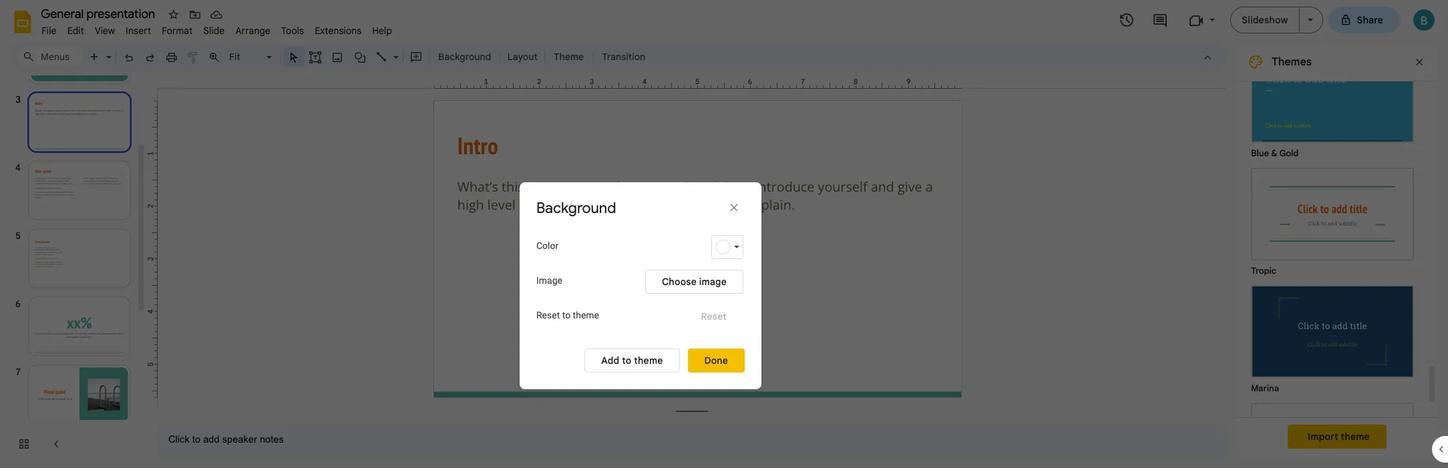 Task type: locate. For each thing, give the bounding box(es) containing it.
background dialog
[[520, 182, 762, 389]]

background inside button
[[438, 51, 491, 63]]

main toolbar
[[83, 47, 652, 67]]

add
[[601, 354, 620, 366]]

2 vertical spatial theme
[[1341, 431, 1370, 443]]

choose image button
[[645, 270, 743, 294]]

background heading
[[536, 199, 670, 217]]

menu bar
[[36, 17, 398, 39]]

theme
[[554, 51, 584, 63]]

1 horizontal spatial to
[[622, 354, 631, 366]]

0 vertical spatial theme
[[573, 310, 599, 320]]

theme for add to theme
[[634, 354, 663, 366]]

2 horizontal spatial theme
[[1341, 431, 1370, 443]]

reset inside button
[[701, 311, 727, 323]]

reset
[[536, 310, 560, 320], [701, 311, 727, 323]]

1 vertical spatial background
[[536, 199, 616, 217]]

image
[[536, 275, 562, 286]]

Blue & Gold radio
[[1244, 43, 1421, 161]]

Rename text field
[[36, 5, 163, 21]]

Menus field
[[17, 47, 83, 66]]

reset down image
[[701, 311, 727, 323]]

to
[[562, 310, 571, 320], [622, 354, 631, 366]]

theme
[[573, 310, 599, 320], [634, 354, 663, 366], [1341, 431, 1370, 443]]

1 horizontal spatial reset
[[701, 311, 727, 323]]

0 horizontal spatial reset
[[536, 310, 560, 320]]

1 horizontal spatial theme
[[634, 354, 663, 366]]

0 vertical spatial to
[[562, 310, 571, 320]]

theme for reset to theme
[[573, 310, 599, 320]]

background
[[438, 51, 491, 63], [536, 199, 616, 217]]

reset down image at bottom
[[536, 310, 560, 320]]

navigation inside background application
[[0, 21, 147, 468]]

navigation
[[0, 21, 147, 468]]

blue
[[1251, 148, 1269, 159]]

0 horizontal spatial to
[[562, 310, 571, 320]]

menu bar banner
[[0, 0, 1448, 468]]

transition
[[602, 51, 645, 63]]

color
[[536, 240, 559, 251]]

to right "add"
[[622, 354, 631, 366]]

theme inside button
[[634, 354, 663, 366]]

to down image at bottom
[[562, 310, 571, 320]]

1 vertical spatial theme
[[634, 354, 663, 366]]

0 horizontal spatial background
[[438, 51, 491, 63]]

1 horizontal spatial background
[[536, 199, 616, 217]]

0 vertical spatial background
[[438, 51, 491, 63]]

themes
[[1272, 55, 1312, 69]]

0 horizontal spatial theme
[[573, 310, 599, 320]]

add to theme button
[[585, 348, 680, 372]]

blue & gold
[[1251, 148, 1299, 159]]

background button
[[432, 47, 497, 67]]

to inside button
[[622, 354, 631, 366]]

1 vertical spatial to
[[622, 354, 631, 366]]



Task type: vqa. For each thing, say whether or not it's contained in the screenshot.
navigation in Background APPLICATION
yes



Task type: describe. For each thing, give the bounding box(es) containing it.
gameday image
[[1252, 404, 1413, 468]]

done button
[[688, 348, 745, 372]]

transition button
[[596, 47, 651, 67]]

done
[[704, 354, 728, 366]]

gold
[[1280, 148, 1299, 159]]

reset button
[[684, 305, 743, 329]]

tropic
[[1251, 265, 1277, 277]]

reset for reset to theme
[[536, 310, 560, 320]]

add to theme
[[601, 354, 663, 366]]

choose image
[[662, 276, 727, 288]]

reset to theme
[[536, 310, 599, 320]]

import
[[1308, 431, 1338, 443]]

import theme
[[1308, 431, 1370, 443]]

menu bar inside menu bar banner
[[36, 17, 398, 39]]

import theme button
[[1288, 425, 1387, 449]]

to for reset
[[562, 310, 571, 320]]

background inside heading
[[536, 199, 616, 217]]

reset for reset
[[701, 311, 727, 323]]

&
[[1271, 148, 1278, 159]]

to for add
[[622, 354, 631, 366]]

theme button
[[548, 47, 590, 67]]

themes section
[[1237, 43, 1438, 468]]

choose
[[662, 276, 697, 288]]

background application
[[0, 0, 1448, 468]]

marina
[[1251, 383, 1279, 394]]

image
[[699, 276, 727, 288]]

share. private to only me. image
[[1340, 14, 1352, 26]]

Gameday radio
[[1244, 396, 1421, 468]]

Tropic radio
[[1244, 161, 1421, 279]]

Marina radio
[[1244, 279, 1421, 396]]

theme inside 'button'
[[1341, 431, 1370, 443]]

Star checkbox
[[164, 5, 183, 24]]



